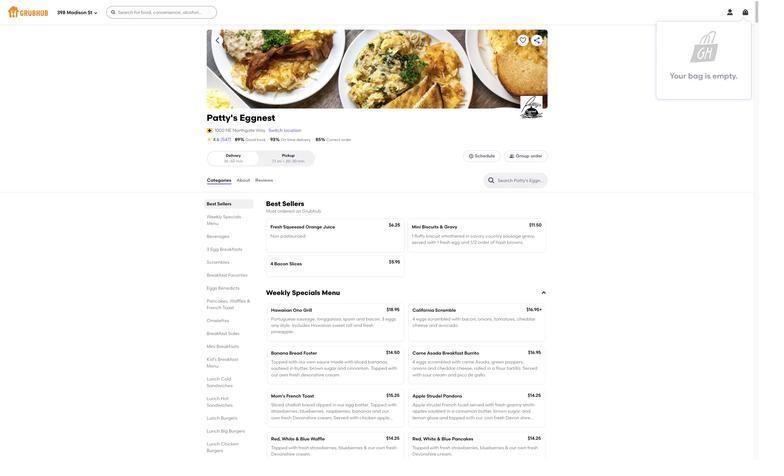 Task type: describe. For each thing, give the bounding box(es) containing it.
glaze
[[427, 415, 439, 421]]

patty's eggnest logo image
[[521, 96, 543, 118]]

$16.95 for $16.95 +
[[527, 307, 540, 312]]

in inside 4 eggs scrambled with carne asada, green peppers, onions and cheddar cheese, rolled in a flour tortilla. served with sour cream and pico de gallo.
[[487, 366, 491, 371]]

$5.95
[[389, 260, 400, 265]]

onions,
[[478, 317, 493, 322]]

3 egg breakfasts
[[207, 247, 242, 252]]

butter, inside topped with our own sauce made with sliced bananas, sauteed in butter, brown sugar and cinnamon. topped with our own fresh devonshire cream.
[[295, 366, 309, 371]]

devonshire inside sliced challah bread dipped in our egg batter. topped with strawberries, blueberries, raspberries, bananas and our own fresh devonshire cream. served with chicken apple sausage.
[[293, 415, 317, 421]]

0 vertical spatial hawaiian
[[271, 308, 292, 313]]

french inside apple strudel french toast served with fresh granny smith apples sautéed in a cinnamon butter, brown sugar, and lemon glaze and topped with our own fresh devon shire cream.
[[442, 403, 457, 408]]

fresh down apple
[[386, 446, 397, 451]]

4 eggs scrambled with carne asada, green peppers, onions and cheddar cheese, rolled in a flour tortilla. served with sour cream and pico de gallo.
[[413, 360, 538, 378]]

pickup
[[282, 154, 295, 158]]

fresh inside 1 fluffy biscuit smothered in savory country sausage gravy, served with 1 fresh egg and 1/2 order of hash browns.
[[440, 240, 451, 245]]

asada
[[427, 351, 442, 356]]

$6.25
[[389, 223, 400, 228]]

with down cinnamon
[[466, 415, 475, 421]]

apple strudel french toast served with fresh granny smith apples sautéed in a cinnamon butter, brown sugar, and lemon glaze and topped with our own fresh devon shire cream.
[[413, 403, 535, 427]]

eggs benedicts tab
[[207, 285, 251, 292]]

brown inside topped with our own sauce made with sliced bananas, sauteed in butter, brown sugar and cinnamon. topped with our own fresh devonshire cream.
[[310, 366, 323, 371]]

& for red, white & blue waffle
[[296, 437, 299, 442]]

bacon
[[274, 262, 288, 267]]

Search Patty's Eggnest search field
[[497, 178, 546, 184]]

scrambled for cheddar
[[428, 360, 451, 365]]

with left the granny
[[485, 403, 494, 408]]

order for group order
[[531, 154, 542, 159]]

carne
[[413, 351, 426, 356]]

a inside 4 eggs scrambled with carne asada, green peppers, onions and cheddar cheese, rolled in a flour tortilla. served with sour cream and pico de gallo.
[[492, 366, 495, 371]]

carne asada breakfast burrito
[[413, 351, 479, 356]]

burgers for chicken
[[207, 448, 223, 454]]

own down foster
[[307, 360, 316, 365]]

breakfast up "carne"
[[443, 351, 464, 356]]

scrambles tab
[[207, 259, 251, 266]]

sweet
[[333, 323, 345, 328]]

breakfasts inside tab
[[220, 247, 242, 252]]

topped for banana bread foster
[[271, 360, 288, 365]]

kid's breakfast menu
[[207, 357, 238, 369]]

scrambled for avocado.
[[428, 317, 451, 322]]

menu inside button
[[322, 289, 340, 297]]

california
[[413, 308, 434, 313]]

fresh down red, white & blue waffle
[[299, 446, 309, 451]]

our down devon
[[510, 446, 517, 451]]

sauteed
[[271, 366, 289, 371]]

blueberries for red, white & blue pancakes
[[480, 446, 504, 451]]

breakfast down omelettes at the left of page
[[207, 331, 227, 337]]

group order button
[[504, 151, 548, 162]]

breakfasts inside tab
[[217, 344, 239, 350]]

apple strudel pandora
[[413, 394, 462, 399]]

mini for mini breakfasts
[[207, 344, 216, 350]]

eggs for $18.95
[[416, 317, 427, 322]]

share icon image
[[533, 37, 541, 44]]

pico
[[458, 372, 467, 378]]

$14.25 for apple strudel pandora
[[528, 393, 541, 398]]

gallo.
[[475, 372, 486, 378]]

best for best sellers
[[207, 201, 216, 207]]

lunch for lunch hot sandwiches
[[207, 396, 220, 402]]

de
[[468, 372, 474, 378]]

country
[[486, 234, 502, 239]]

sides
[[228, 331, 240, 337]]

apples
[[413, 409, 427, 414]]

apple
[[377, 415, 390, 421]]

lunch for lunch cold sandwiches
[[207, 377, 220, 382]]

sandwiches for hot
[[207, 403, 233, 408]]

0 vertical spatial 1
[[412, 234, 414, 239]]

orange
[[306, 225, 322, 230]]

sausage,
[[297, 317, 316, 322]]

fresh left the granny
[[495, 403, 506, 408]]

+
[[540, 307, 542, 312]]

and up sour at the right bottom of the page
[[428, 366, 436, 371]]

eggs inside "portuguese sausage, longganisa, spam and bacon. 3 eggs any style. includes hawaiian sweet roll and fresh pineapple."
[[386, 317, 396, 322]]

save this restaurant image
[[519, 37, 527, 44]]

best sellers most ordered on grubhub
[[266, 200, 321, 214]]

red, for red, white & blue pancakes
[[413, 437, 422, 442]]

Search for food, convenience, alcohol... search field
[[106, 6, 217, 19]]

st
[[88, 10, 92, 15]]

1 horizontal spatial toast
[[302, 394, 314, 399]]

mi
[[277, 159, 282, 163]]

omelettes
[[207, 318, 229, 324]]

with up cinnamon.
[[345, 360, 354, 365]]

$14.25 for red, white & blue pancakes
[[528, 436, 541, 441]]

min inside delivery 35–50 min
[[236, 159, 243, 163]]

lunch hot sandwiches
[[207, 396, 233, 408]]

delivery 35–50 min
[[224, 154, 243, 163]]

$18.95
[[387, 307, 400, 312]]

4.6
[[213, 137, 219, 142]]

pancakes, waffles & french toast tab
[[207, 298, 251, 311]]

green
[[492, 360, 504, 365]]

longganisa,
[[317, 317, 342, 322]]

with up cheese,
[[452, 360, 461, 365]]

4 for 4 bacon slices
[[271, 262, 273, 267]]

bread
[[289, 351, 303, 356]]

topped with fresh strawberries, blueberries & our own fresh devonshire cream. for red, white & blue waffle
[[271, 446, 397, 457]]

batter.
[[355, 403, 369, 408]]

cream. down red, white & blue waffle
[[296, 452, 311, 457]]

non
[[271, 234, 279, 239]]

specials inside button
[[292, 289, 320, 297]]

served inside apple strudel french toast served with fresh granny smith apples sautéed in a cinnamon butter, brown sugar, and lemon glaze and topped with our own fresh devon shire cream.
[[470, 403, 484, 408]]

strudel
[[427, 394, 442, 399]]

hash
[[496, 240, 506, 245]]

topped with fresh strawberries, blueberries & our own fresh devonshire cream. for red, white & blue pancakes
[[413, 446, 538, 457]]

with down bananas,
[[388, 366, 397, 371]]

eggs for $14.50
[[416, 360, 427, 365]]

delivery
[[297, 138, 311, 142]]

menu for weekly specials menu tab
[[207, 221, 219, 226]]

topped inside sliced challah bread dipped in our egg batter. topped with strawberries, blueberries, raspberries, bananas and our own fresh devonshire cream. served with chicken apple sausage.
[[370, 403, 387, 408]]

sandwiches for cold
[[207, 383, 233, 389]]

beverages
[[207, 234, 229, 239]]

egg
[[210, 247, 219, 252]]

delivery
[[226, 154, 241, 158]]

& for red, white & blue pancakes
[[437, 437, 441, 442]]

weekly specials menu inside tab
[[207, 214, 241, 226]]

7.1
[[272, 159, 276, 163]]

•
[[283, 159, 285, 163]]

topped with our own sauce made with sliced bananas, sauteed in butter, brown sugar and cinnamon. topped with our own fresh devonshire cream.
[[271, 360, 397, 378]]

and up the shire
[[522, 409, 531, 414]]

served inside 4 eggs scrambled with carne asada, green peppers, onions and cheddar cheese, rolled in a flour tortilla. served with sour cream and pico de gallo.
[[523, 366, 538, 371]]

empty.
[[713, 71, 738, 81]]

fresh down red, white & blue pancakes
[[440, 446, 451, 451]]

specials inside weekly specials menu
[[223, 214, 241, 220]]

own down the shire
[[518, 446, 527, 451]]

1000
[[215, 128, 225, 133]]

with down $15.25
[[388, 403, 397, 408]]

reviews button
[[255, 169, 273, 192]]

lunch chicken burgers tab
[[207, 441, 251, 454]]

style.
[[280, 323, 291, 328]]

big
[[221, 429, 228, 434]]

our up raspberries,
[[338, 403, 345, 408]]

our down bread
[[299, 360, 306, 365]]

gravy,
[[522, 234, 535, 239]]

min inside pickup 7.1 mi • 20–30 min
[[298, 159, 305, 163]]

devonshire
[[301, 372, 324, 378]]

on time delivery
[[281, 138, 311, 142]]

4 for 4 eggs scrambled with carne asada, green peppers, onions and cheddar cheese, rolled in a flour tortilla. served with sour cream and pico de gallo.
[[413, 360, 415, 365]]

burgers inside lunch burgers tab
[[221, 416, 237, 421]]

with down banana bread foster
[[289, 360, 298, 365]]

& for mini biscuits & gravy
[[440, 225, 443, 230]]

madison
[[67, 10, 87, 15]]

a inside apple strudel french toast served with fresh granny smith apples sautéed in a cinnamon butter, brown sugar, and lemon glaze and topped with our own fresh devon shire cream.
[[452, 409, 455, 414]]

is
[[705, 71, 711, 81]]

best sellers tab
[[207, 201, 251, 207]]

sausage.
[[271, 422, 291, 427]]

categories
[[207, 178, 231, 183]]

white for red, white & blue waffle
[[282, 437, 295, 442]]

with down onions
[[413, 372, 422, 378]]

3 inside 3 egg breakfasts tab
[[207, 247, 209, 252]]

cream. inside topped with our own sauce made with sliced bananas, sauteed in butter, brown sugar and cinnamon. topped with our own fresh devonshire cream.
[[325, 372, 341, 378]]

and inside sliced challah bread dipped in our egg batter. topped with strawberries, blueberries, raspberries, bananas and our own fresh devonshire cream. served with chicken apple sausage.
[[373, 409, 381, 414]]

fresh left devon
[[494, 415, 505, 421]]

weekly inside button
[[266, 289, 290, 297]]

good food
[[246, 138, 265, 142]]

mini for mini biscuits & gravy
[[412, 225, 421, 230]]

juice
[[323, 225, 335, 230]]

lunch big burgers
[[207, 429, 245, 434]]

4 for 4 eggs scrambled with bacon, onions, tomatoes, cheddar cheese and avocado.
[[413, 317, 415, 322]]

3 egg breakfasts tab
[[207, 246, 251, 253]]

beverages tab
[[207, 233, 251, 240]]

sellers for best sellers most ordered on grubhub
[[282, 200, 304, 208]]

lunch for lunch burgers
[[207, 416, 220, 421]]

svg image inside weekly specials menu button
[[542, 290, 547, 295]]

french inside pancakes, waffles & french toast
[[207, 305, 222, 311]]

and left pico
[[448, 372, 457, 378]]

grubhub
[[302, 209, 321, 214]]

cheddar inside 4 eggs scrambled with carne asada, green peppers, onions and cheddar cheese, rolled in a flour tortilla. served with sour cream and pico de gallo.
[[437, 366, 456, 371]]

sausage
[[503, 234, 521, 239]]

our down "sauteed"
[[271, 372, 278, 378]]

served inside 1 fluffy biscuit smothered in savory country sausage gravy, served with 1 fresh egg and 1/2 order of hash browns.
[[412, 240, 426, 245]]

fresh down the shire
[[528, 446, 538, 451]]

red, for red, white & blue waffle
[[271, 437, 281, 442]]

with down red, white & blue pancakes
[[430, 446, 439, 451]]

dipped
[[316, 403, 332, 408]]

lemon
[[413, 415, 426, 421]]

cream
[[433, 372, 447, 378]]

& down devon
[[505, 446, 509, 451]]

our inside apple strudel french toast served with fresh granny smith apples sautéed in a cinnamon butter, brown sugar, and lemon glaze and topped with our own fresh devon shire cream.
[[476, 415, 483, 421]]

search icon image
[[488, 177, 495, 184]]

best for best sellers most ordered on grubhub
[[266, 200, 281, 208]]

raspberries,
[[326, 409, 351, 414]]

and inside 1 fluffy biscuit smothered in savory country sausage gravy, served with 1 fresh egg and 1/2 order of hash browns.
[[461, 240, 470, 245]]

pancakes,
[[207, 299, 229, 304]]

served inside sliced challah bread dipped in our egg batter. topped with strawberries, blueberries, raspberries, bananas and our own fresh devonshire cream. served with chicken apple sausage.
[[334, 415, 349, 421]]

sugar,
[[508, 409, 521, 414]]

portuguese sausage, longganisa, spam and bacon. 3 eggs any style. includes hawaiian sweet roll and fresh pineapple.
[[271, 317, 396, 335]]

switch location button
[[268, 127, 302, 134]]

time
[[287, 138, 296, 142]]

in inside topped with our own sauce made with sliced bananas, sauteed in butter, brown sugar and cinnamon. topped with our own fresh devonshire cream.
[[290, 366, 294, 371]]



Task type: locate. For each thing, give the bounding box(es) containing it.
fresh down smothered
[[440, 240, 451, 245]]

strawberries, for red, white & blue waffle
[[310, 446, 338, 451]]

apple for apple strudel french toast served with fresh granny smith apples sautéed in a cinnamon butter, brown sugar, and lemon glaze and topped with our own fresh devon shire cream.
[[413, 403, 425, 408]]

breakfast favorites
[[207, 273, 248, 278]]

in up raspberries,
[[333, 403, 337, 408]]

best
[[266, 200, 281, 208], [207, 201, 216, 207]]

topped with fresh strawberries, blueberries & our own fresh devonshire cream. down pancakes
[[413, 446, 538, 457]]

breakfasts down breakfast sides tab
[[217, 344, 239, 350]]

1 vertical spatial weekly specials menu
[[266, 289, 340, 297]]

sellers up weekly specials menu tab
[[217, 201, 232, 207]]

0 vertical spatial egg
[[452, 240, 460, 245]]

scrambled inside 4 eggs scrambled with carne asada, green peppers, onions and cheddar cheese, rolled in a flour tortilla. served with sour cream and pico de gallo.
[[428, 360, 451, 365]]

1 lunch from the top
[[207, 377, 220, 382]]

your bag is empty. tooltip
[[657, 18, 752, 99]]

slices
[[289, 262, 302, 267]]

1 horizontal spatial white
[[423, 437, 436, 442]]

option group
[[207, 151, 315, 167]]

served right 'tortilla.' on the right bottom
[[523, 366, 538, 371]]

apple for apple strudel pandora
[[413, 394, 426, 399]]

1 horizontal spatial strawberries,
[[310, 446, 338, 451]]

lunch big burgers tab
[[207, 428, 251, 435]]

$14.25 up smith on the bottom of the page
[[528, 393, 541, 398]]

own down apple
[[376, 446, 385, 451]]

lunch inside lunch chicken burgers
[[207, 442, 220, 447]]

1 blueberries from the left
[[339, 446, 363, 451]]

people icon image
[[510, 154, 515, 159]]

1 horizontal spatial a
[[492, 366, 495, 371]]

with up avocado.
[[452, 317, 461, 322]]

0 horizontal spatial brown
[[310, 366, 323, 371]]

0 vertical spatial breakfasts
[[220, 247, 242, 252]]

menu down 'kid's'
[[207, 364, 219, 369]]

2 topped with fresh strawberries, blueberries & our own fresh devonshire cream. from the left
[[413, 446, 538, 457]]

0 horizontal spatial blue
[[300, 437, 310, 442]]

breakfast favorites tab
[[207, 272, 251, 279]]

2 lunch from the top
[[207, 396, 220, 402]]

blueberries for red, white & blue waffle
[[339, 446, 363, 451]]

about
[[237, 178, 250, 183]]

0 vertical spatial served
[[412, 240, 426, 245]]

lunch for lunch big burgers
[[207, 429, 220, 434]]

lunch left 'cold'
[[207, 377, 220, 382]]

0 horizontal spatial best
[[207, 201, 216, 207]]

1 vertical spatial apple
[[413, 403, 425, 408]]

2 scrambled from the top
[[428, 360, 451, 365]]

0 vertical spatial scrambled
[[428, 317, 451, 322]]

topped down red, white & blue pancakes
[[413, 446, 429, 451]]

caret left icon image
[[214, 37, 221, 44]]

main navigation navigation
[[0, 0, 755, 25]]

0 horizontal spatial hawaiian
[[271, 308, 292, 313]]

avocado.
[[439, 323, 459, 328]]

weekly specials menu inside button
[[266, 289, 340, 297]]

carne
[[462, 360, 474, 365]]

0 vertical spatial weekly
[[207, 214, 222, 220]]

svg image
[[469, 154, 474, 159]]

2 red, from the left
[[413, 437, 422, 442]]

sellers for best sellers
[[217, 201, 232, 207]]

strawberries, for red, white & blue pancakes
[[452, 446, 479, 451]]

0 vertical spatial brown
[[310, 366, 323, 371]]

hawaiian
[[271, 308, 292, 313], [311, 323, 331, 328]]

ono
[[293, 308, 302, 313]]

cheddar inside 4 eggs scrambled with bacon, onions, tomatoes, cheddar cheese and avocado.
[[517, 317, 536, 322]]

menu for kid's breakfast menu tab
[[207, 364, 219, 369]]

93
[[270, 137, 276, 142]]

lunch for lunch chicken burgers
[[207, 442, 220, 447]]

pickup 7.1 mi • 20–30 min
[[272, 154, 305, 163]]

0 vertical spatial butter,
[[295, 366, 309, 371]]

lunch inside tab
[[207, 416, 220, 421]]

devon
[[506, 415, 519, 421]]

3 inside "portuguese sausage, longganisa, spam and bacon. 3 eggs any style. includes hawaiian sweet roll and fresh pineapple."
[[382, 317, 385, 322]]

breakfast inside tab
[[207, 273, 227, 278]]

best up most
[[266, 200, 281, 208]]

weekly specials menu up grill on the bottom of the page
[[266, 289, 340, 297]]

omelettes tab
[[207, 318, 251, 324]]

2 vertical spatial menu
[[207, 364, 219, 369]]

order inside button
[[531, 154, 542, 159]]

fresh inside sliced challah bread dipped in our egg batter. topped with strawberries, blueberries, raspberries, bananas and our own fresh devonshire cream. served with chicken apple sausage.
[[281, 415, 292, 421]]

1 vertical spatial mini
[[207, 344, 216, 350]]

1 vertical spatial 1
[[437, 240, 439, 245]]

0 horizontal spatial egg
[[346, 403, 354, 408]]

4 lunch from the top
[[207, 429, 220, 434]]

1 horizontal spatial topped with fresh strawberries, blueberries & our own fresh devonshire cream.
[[413, 446, 538, 457]]

sellers up on
[[282, 200, 304, 208]]

cheddar
[[517, 317, 536, 322], [437, 366, 456, 371]]

fresh inside topped with our own sauce made with sliced bananas, sauteed in butter, brown sugar and cinnamon. topped with our own fresh devonshire cream.
[[289, 372, 300, 378]]

1 vertical spatial weekly
[[266, 289, 290, 297]]

apple up apples
[[413, 403, 425, 408]]

2 sandwiches from the top
[[207, 403, 233, 408]]

best inside tab
[[207, 201, 216, 207]]

0 vertical spatial cheddar
[[517, 317, 536, 322]]

your bag is empty.
[[670, 71, 738, 81]]

(547)
[[221, 137, 231, 142]]

1 horizontal spatial weekly
[[266, 289, 290, 297]]

1 horizontal spatial hawaiian
[[311, 323, 331, 328]]

breakfast sides
[[207, 331, 240, 337]]

devonshire down red, white & blue pancakes
[[413, 452, 436, 457]]

1 vertical spatial order
[[531, 154, 542, 159]]

cinnamon
[[456, 409, 477, 414]]

own inside sliced challah bread dipped in our egg batter. topped with strawberries, blueberries, raspberries, bananas and our own fresh devonshire cream. served with chicken apple sausage.
[[271, 415, 280, 421]]

0 vertical spatial weekly specials menu
[[207, 214, 241, 226]]

1 horizontal spatial order
[[478, 240, 490, 245]]

strawberries, inside sliced challah bread dipped in our egg batter. topped with strawberries, blueberries, raspberries, bananas and our own fresh devonshire cream. served with chicken apple sausage.
[[271, 409, 299, 414]]

kid's breakfast menu tab
[[207, 357, 251, 370]]

0 vertical spatial sandwiches
[[207, 383, 233, 389]]

0 horizontal spatial cheddar
[[437, 366, 456, 371]]

egg inside 1 fluffy biscuit smothered in savory country sausage gravy, served with 1 fresh egg and 1/2 order of hash browns.
[[452, 240, 460, 245]]

scrambles
[[207, 260, 230, 265]]

red, down sausage.
[[271, 437, 281, 442]]

red, white & blue waffle
[[271, 437, 325, 442]]

0 vertical spatial burgers
[[221, 416, 237, 421]]

lunch chicken burgers
[[207, 442, 239, 454]]

cream. inside apple strudel french toast served with fresh granny smith apples sautéed in a cinnamon butter, brown sugar, and lemon glaze and topped with our own fresh devon shire cream.
[[413, 422, 428, 427]]

1 vertical spatial 4
[[413, 317, 415, 322]]

0 vertical spatial specials
[[223, 214, 241, 220]]

cream. down sugar
[[325, 372, 341, 378]]

correct order
[[326, 138, 351, 142]]

& for pancakes, waffles & french toast
[[247, 299, 250, 304]]

1 vertical spatial sandwiches
[[207, 403, 233, 408]]

topped for red, white & blue pancakes
[[413, 446, 429, 451]]

1 horizontal spatial served
[[523, 366, 538, 371]]

2 vertical spatial burgers
[[207, 448, 223, 454]]

sliced challah bread dipped in our egg batter. topped with strawberries, blueberries, raspberries, bananas and our own fresh devonshire cream. served with chicken apple sausage.
[[271, 403, 397, 427]]

eggs down $18.95
[[386, 317, 396, 322]]

1 horizontal spatial best
[[266, 200, 281, 208]]

1 apple from the top
[[413, 394, 426, 399]]

weekly specials menu button
[[265, 288, 548, 297]]

1 horizontal spatial blue
[[442, 437, 451, 442]]

2 min from the left
[[298, 159, 305, 163]]

3 right the bacon.
[[382, 317, 385, 322]]

mini
[[412, 225, 421, 230], [207, 344, 216, 350]]

toast up 'bread'
[[302, 394, 314, 399]]

pancakes, waffles & french toast
[[207, 299, 250, 311]]

1 vertical spatial burgers
[[229, 429, 245, 434]]

toast down waffles at left
[[223, 305, 234, 311]]

eggs inside 4 eggs scrambled with carne asada, green peppers, onions and cheddar cheese, rolled in a flour tortilla. served with sour cream and pico de gallo.
[[416, 360, 427, 365]]

1 vertical spatial hawaiian
[[311, 323, 331, 328]]

strawberries,
[[271, 409, 299, 414], [310, 446, 338, 451], [452, 446, 479, 451]]

in inside sliced challah bread dipped in our egg batter. topped with strawberries, blueberries, raspberries, bananas and our own fresh devonshire cream. served with chicken apple sausage.
[[333, 403, 337, 408]]

hawaiian up portuguese
[[271, 308, 292, 313]]

blue left the waffle
[[300, 437, 310, 442]]

0 vertical spatial 3
[[207, 247, 209, 252]]

reviews
[[255, 178, 273, 183]]

brown up devon
[[494, 409, 507, 414]]

0 horizontal spatial 3
[[207, 247, 209, 252]]

blueberries,
[[300, 409, 325, 414]]

svg image
[[727, 9, 734, 16], [742, 9, 750, 16], [111, 10, 116, 15], [94, 11, 98, 15], [207, 137, 212, 142], [542, 290, 547, 295]]

breakfast
[[207, 273, 227, 278], [207, 331, 227, 337], [443, 351, 464, 356], [218, 357, 238, 363]]

min
[[236, 159, 243, 163], [298, 159, 305, 163]]

4 inside 4 eggs scrambled with bacon, onions, tomatoes, cheddar cheese and avocado.
[[413, 317, 415, 322]]

1 vertical spatial a
[[452, 409, 455, 414]]

subscription pass image
[[207, 128, 213, 133]]

roll
[[346, 323, 353, 328]]

in inside apple strudel french toast served with fresh granny smith apples sautéed in a cinnamon butter, brown sugar, and lemon glaze and topped with our own fresh devon shire cream.
[[447, 409, 451, 414]]

and down sautéed
[[440, 415, 448, 421]]

0 vertical spatial apple
[[413, 394, 426, 399]]

1 horizontal spatial brown
[[494, 409, 507, 414]]

breakfast down mini breakfasts tab
[[218, 357, 238, 363]]

topped down bananas,
[[371, 366, 387, 371]]

order right group
[[531, 154, 542, 159]]

browns.
[[507, 240, 524, 245]]

spam
[[343, 317, 355, 322]]

1 sandwiches from the top
[[207, 383, 233, 389]]

1 vertical spatial menu
[[322, 289, 340, 297]]

brown
[[310, 366, 323, 371], [494, 409, 507, 414]]

grill
[[303, 308, 312, 313]]

biscuits
[[422, 225, 439, 230]]

fresh
[[440, 240, 451, 245], [363, 323, 374, 328], [289, 372, 300, 378], [495, 403, 506, 408], [281, 415, 292, 421], [494, 415, 505, 421], [299, 446, 309, 451], [386, 446, 397, 451], [440, 446, 451, 451], [528, 446, 538, 451]]

1 vertical spatial served
[[334, 415, 349, 421]]

bacon,
[[462, 317, 477, 322]]

fresh
[[271, 225, 282, 230]]

strawberries, down the waffle
[[310, 446, 338, 451]]

biscuit
[[426, 234, 440, 239]]

schedule
[[475, 154, 495, 159]]

weekly down "best sellers"
[[207, 214, 222, 220]]

pandora
[[443, 394, 462, 399]]

strawberries, down sliced
[[271, 409, 299, 414]]

cheddar up cream
[[437, 366, 456, 371]]

with down biscuit
[[427, 240, 436, 245]]

$14.50
[[386, 350, 400, 355]]

1 white from the left
[[282, 437, 295, 442]]

0 vertical spatial $16.95
[[527, 307, 540, 312]]

toast inside pancakes, waffles & french toast
[[223, 305, 234, 311]]

brown inside apple strudel french toast served with fresh granny smith apples sautéed in a cinnamon butter, brown sugar, and lemon glaze and topped with our own fresh devon shire cream.
[[494, 409, 507, 414]]

specials down best sellers tab
[[223, 214, 241, 220]]

menu up beverages
[[207, 221, 219, 226]]

1 horizontal spatial min
[[298, 159, 305, 163]]

ordered
[[278, 209, 295, 214]]

about button
[[236, 169, 250, 192]]

0 horizontal spatial specials
[[223, 214, 241, 220]]

& down glaze
[[437, 437, 441, 442]]

bread
[[302, 403, 315, 408]]

gravy
[[444, 225, 457, 230]]

topped
[[449, 415, 465, 421]]

breakfast sides tab
[[207, 331, 251, 337]]

strawberries, down pancakes
[[452, 446, 479, 451]]

& left the waffle
[[296, 437, 299, 442]]

4 left the bacon
[[271, 262, 273, 267]]

scrambled inside 4 eggs scrambled with bacon, onions, tomatoes, cheddar cheese and avocado.
[[428, 317, 451, 322]]

and right spam
[[356, 317, 365, 322]]

$14.25 down apple
[[387, 436, 400, 441]]

lunch inside lunch hot sandwiches
[[207, 396, 220, 402]]

and right roll
[[354, 323, 362, 328]]

cream.
[[325, 372, 341, 378], [318, 415, 333, 421], [413, 422, 428, 427], [296, 452, 311, 457], [437, 452, 453, 457]]

& down chicken
[[364, 446, 367, 451]]

eggnest
[[240, 112, 275, 123]]

1 vertical spatial brown
[[494, 409, 507, 414]]

2 horizontal spatial strawberries,
[[452, 446, 479, 451]]

1 vertical spatial egg
[[346, 403, 354, 408]]

1 horizontal spatial red,
[[413, 437, 422, 442]]

burgers for big
[[229, 429, 245, 434]]

2 vertical spatial french
[[442, 403, 457, 408]]

1 vertical spatial breakfasts
[[217, 344, 239, 350]]

peppers,
[[505, 360, 524, 365]]

in right "sauteed"
[[290, 366, 294, 371]]

food
[[257, 138, 265, 142]]

398 madison st
[[57, 10, 92, 15]]

$16.95 for $16.95
[[528, 350, 541, 355]]

0 vertical spatial mini
[[412, 225, 421, 230]]

$14.25 down the shire
[[528, 436, 541, 441]]

weekly up hawaiian ono grill
[[266, 289, 290, 297]]

4 eggs scrambled with bacon, onions, tomatoes, cheddar cheese and avocado.
[[413, 317, 536, 328]]

mom's french toast
[[271, 394, 314, 399]]

2 vertical spatial 4
[[413, 360, 415, 365]]

option group containing delivery 35–50 min
[[207, 151, 315, 167]]

1 vertical spatial served
[[470, 403, 484, 408]]

1 vertical spatial $16.95
[[528, 350, 541, 355]]

eggs up onions
[[416, 360, 427, 365]]

0 horizontal spatial strawberries,
[[271, 409, 299, 414]]

foster
[[304, 351, 317, 356]]

0 vertical spatial served
[[523, 366, 538, 371]]

4 up onions
[[413, 360, 415, 365]]

flour
[[496, 366, 506, 371]]

with down red, white & blue waffle
[[289, 446, 298, 451]]

4 up cheese
[[413, 317, 415, 322]]

lunch inside lunch cold sandwiches
[[207, 377, 220, 382]]

1 blue from the left
[[300, 437, 310, 442]]

own up sausage.
[[271, 415, 280, 421]]

1 horizontal spatial french
[[286, 394, 301, 399]]

scrambled down california scramble
[[428, 317, 451, 322]]

lunch left hot
[[207, 396, 220, 402]]

1 horizontal spatial egg
[[452, 240, 460, 245]]

0 horizontal spatial weekly specials menu
[[207, 214, 241, 226]]

order for correct order
[[342, 138, 351, 142]]

cream. down "dipped"
[[318, 415, 333, 421]]

devonshire for red, white & blue waffle
[[271, 452, 295, 457]]

1 vertical spatial french
[[286, 394, 301, 399]]

most
[[266, 209, 277, 214]]

sauce
[[317, 360, 330, 365]]

savory
[[471, 234, 485, 239]]

order inside 1 fluffy biscuit smothered in savory country sausage gravy, served with 1 fresh egg and 1/2 order of hash browns.
[[478, 240, 490, 245]]

sandwiches inside "tab"
[[207, 383, 233, 389]]

$11.50
[[529, 223, 542, 228]]

$14.25 for red, white & blue waffle
[[387, 436, 400, 441]]

sandwiches inside "tab"
[[207, 403, 233, 408]]

mini breakfasts tab
[[207, 344, 251, 350]]

0 vertical spatial toast
[[223, 305, 234, 311]]

cream. inside sliced challah bread dipped in our egg batter. topped with strawberries, blueberries, raspberries, bananas and our own fresh devonshire cream. served with chicken apple sausage.
[[318, 415, 333, 421]]

fresh left devonshire
[[289, 372, 300, 378]]

weekly inside tab
[[207, 214, 222, 220]]

breakfast inside kid's breakfast menu
[[218, 357, 238, 363]]

lunch hot sandwiches tab
[[207, 396, 251, 409]]

0 horizontal spatial white
[[282, 437, 295, 442]]

1 red, from the left
[[271, 437, 281, 442]]

0 horizontal spatial red,
[[271, 437, 281, 442]]

our down chicken
[[368, 446, 375, 451]]

and inside topped with our own sauce made with sliced bananas, sauteed in butter, brown sugar and cinnamon. topped with our own fresh devonshire cream.
[[338, 366, 346, 371]]

fresh inside "portuguese sausage, longganisa, spam and bacon. 3 eggs any style. includes hawaiian sweet roll and fresh pineapple."
[[363, 323, 374, 328]]

correct
[[326, 138, 341, 142]]

apple inside apple strudel french toast served with fresh granny smith apples sautéed in a cinnamon butter, brown sugar, and lemon glaze and topped with our own fresh devon shire cream.
[[413, 403, 425, 408]]

cheddar down $16.95 + at the bottom right of page
[[517, 317, 536, 322]]

5 lunch from the top
[[207, 442, 220, 447]]

tomatoes,
[[494, 317, 516, 322]]

1 vertical spatial toast
[[302, 394, 314, 399]]

0 vertical spatial french
[[207, 305, 222, 311]]

categories button
[[207, 169, 232, 192]]

burgers up lunch big burgers tab
[[221, 416, 237, 421]]

group
[[516, 154, 530, 159]]

0 horizontal spatial topped with fresh strawberries, blueberries & our own fresh devonshire cream.
[[271, 446, 397, 457]]

white
[[282, 437, 295, 442], [423, 437, 436, 442]]

0 horizontal spatial sellers
[[217, 201, 232, 207]]

own left devon
[[484, 415, 493, 421]]

1 left fluffy
[[412, 234, 414, 239]]

1 min from the left
[[236, 159, 243, 163]]

1 horizontal spatial weekly specials menu
[[266, 289, 340, 297]]

patty's eggnest
[[207, 112, 275, 123]]

lunch down lunch hot sandwiches
[[207, 416, 220, 421]]

0 horizontal spatial french
[[207, 305, 222, 311]]

0 horizontal spatial served
[[334, 415, 349, 421]]

with down bananas
[[350, 415, 359, 421]]

2 horizontal spatial french
[[442, 403, 457, 408]]

eggs inside 4 eggs scrambled with bacon, onions, tomatoes, cheddar cheese and avocado.
[[416, 317, 427, 322]]

lunch cold sandwiches tab
[[207, 376, 251, 389]]

and inside 4 eggs scrambled with bacon, onions, tomatoes, cheddar cheese and avocado.
[[429, 323, 438, 328]]

devonshire
[[293, 415, 317, 421], [271, 452, 295, 457], [413, 452, 436, 457]]

2 vertical spatial order
[[478, 240, 490, 245]]

in down asada,
[[487, 366, 491, 371]]

burrito
[[465, 351, 479, 356]]

2 white from the left
[[423, 437, 436, 442]]

white for red, white & blue pancakes
[[423, 437, 436, 442]]

bananas
[[352, 409, 371, 414]]

1 horizontal spatial specials
[[292, 289, 320, 297]]

1 horizontal spatial 3
[[382, 317, 385, 322]]

breakfasts down beverages tab
[[220, 247, 242, 252]]

weekly specials menu tab
[[207, 214, 251, 227]]

3 lunch from the top
[[207, 416, 220, 421]]

0 horizontal spatial blueberries
[[339, 446, 363, 451]]

cream. down red, white & blue pancakes
[[437, 452, 453, 457]]

1 vertical spatial scrambled
[[428, 360, 451, 365]]

1 horizontal spatial cheddar
[[517, 317, 536, 322]]

a left flour
[[492, 366, 495, 371]]

1 vertical spatial butter,
[[478, 409, 493, 414]]

0 vertical spatial 4
[[271, 262, 273, 267]]

1 vertical spatial specials
[[292, 289, 320, 297]]

4 inside 4 eggs scrambled with carne asada, green peppers, onions and cheddar cheese, rolled in a flour tortilla. served with sour cream and pico de gallo.
[[413, 360, 415, 365]]

cream. down "lemon" at the right of page
[[413, 422, 428, 427]]

1 scrambled from the top
[[428, 317, 451, 322]]

and down 'made'
[[338, 366, 346, 371]]

on
[[296, 209, 301, 214]]

french up challah
[[286, 394, 301, 399]]

best inside best sellers most ordered on grubhub
[[266, 200, 281, 208]]

egg inside sliced challah bread dipped in our egg batter. topped with strawberries, blueberries, raspberries, bananas and our own fresh devonshire cream. served with chicken apple sausage.
[[346, 403, 354, 408]]

sandwiches
[[207, 383, 233, 389], [207, 403, 233, 408]]

cinnamon.
[[347, 366, 370, 371]]

2 blue from the left
[[442, 437, 451, 442]]

burgers inside lunch chicken burgers
[[207, 448, 223, 454]]

in left savory at the right bottom of the page
[[466, 234, 470, 239]]

burgers inside lunch big burgers tab
[[229, 429, 245, 434]]

switch location
[[269, 128, 301, 133]]

& inside pancakes, waffles & french toast
[[247, 299, 250, 304]]

our down cinnamon
[[476, 415, 483, 421]]

in inside 1 fluffy biscuit smothered in savory country sausage gravy, served with 1 fresh egg and 1/2 order of hash browns.
[[466, 234, 470, 239]]

eggs up cheese
[[416, 317, 427, 322]]

398
[[57, 10, 66, 15]]

lunch left chicken
[[207, 442, 220, 447]]

menu inside kid's breakfast menu
[[207, 364, 219, 369]]

blue for pancakes
[[442, 437, 451, 442]]

own inside apple strudel french toast served with fresh granny smith apples sautéed in a cinnamon butter, brown sugar, and lemon glaze and topped with our own fresh devon shire cream.
[[484, 415, 493, 421]]

0 horizontal spatial order
[[342, 138, 351, 142]]

1 vertical spatial cheddar
[[437, 366, 456, 371]]

2 apple from the top
[[413, 403, 425, 408]]

and right cheese
[[429, 323, 438, 328]]

0 horizontal spatial butter,
[[295, 366, 309, 371]]

butter, inside apple strudel french toast served with fresh granny smith apples sautéed in a cinnamon butter, brown sugar, and lemon glaze and topped with our own fresh devon shire cream.
[[478, 409, 493, 414]]

sellers inside best sellers most ordered on grubhub
[[282, 200, 304, 208]]

on
[[281, 138, 286, 142]]

white down sausage.
[[282, 437, 295, 442]]

weekly specials menu down "best sellers"
[[207, 214, 241, 226]]

lunch burgers tab
[[207, 415, 251, 422]]

own down "sauteed"
[[279, 372, 288, 378]]

mini inside mini breakfasts tab
[[207, 344, 216, 350]]

sellers inside tab
[[217, 201, 232, 207]]

hawaiian inside "portuguese sausage, longganisa, spam and bacon. 3 eggs any style. includes hawaiian sweet roll and fresh pineapple."
[[311, 323, 331, 328]]

min right 20–30
[[298, 159, 305, 163]]

smothered
[[442, 234, 465, 239]]

& right waffles at left
[[247, 299, 250, 304]]

best up weekly specials menu tab
[[207, 201, 216, 207]]

0 horizontal spatial 1
[[412, 234, 414, 239]]

devonshire for red, white & blue pancakes
[[413, 452, 436, 457]]

fluffy
[[415, 234, 425, 239]]

with
[[427, 240, 436, 245], [452, 317, 461, 322], [289, 360, 298, 365], [345, 360, 354, 365], [452, 360, 461, 365], [388, 366, 397, 371], [413, 372, 422, 378], [388, 403, 397, 408], [485, 403, 494, 408], [350, 415, 359, 421], [466, 415, 475, 421], [289, 446, 298, 451], [430, 446, 439, 451]]

made
[[331, 360, 344, 365]]

0 horizontal spatial a
[[452, 409, 455, 414]]

2 blueberries from the left
[[480, 446, 504, 451]]

our up apple
[[382, 409, 389, 414]]

burgers right the big
[[229, 429, 245, 434]]

butter, up devonshire
[[295, 366, 309, 371]]

0 horizontal spatial weekly
[[207, 214, 222, 220]]

0 vertical spatial order
[[342, 138, 351, 142]]

squeezed
[[283, 225, 305, 230]]

includes
[[292, 323, 310, 328]]

0 horizontal spatial served
[[412, 240, 426, 245]]

2 horizontal spatial order
[[531, 154, 542, 159]]

1 topped with fresh strawberries, blueberries & our own fresh devonshire cream. from the left
[[271, 446, 397, 457]]

egg down smothered
[[452, 240, 460, 245]]

blue for waffle
[[300, 437, 310, 442]]

0 horizontal spatial toast
[[223, 305, 234, 311]]

with inside 1 fluffy biscuit smothered in savory country sausage gravy, served with 1 fresh egg and 1/2 order of hash browns.
[[427, 240, 436, 245]]

1 horizontal spatial mini
[[412, 225, 421, 230]]

hawaiian down longganisa,
[[311, 323, 331, 328]]

with inside 4 eggs scrambled with bacon, onions, tomatoes, cheddar cheese and avocado.
[[452, 317, 461, 322]]

topped for red, white & blue waffle
[[271, 446, 288, 451]]

toast
[[223, 305, 234, 311], [302, 394, 314, 399]]

bananas,
[[368, 360, 388, 365]]



Task type: vqa. For each thing, say whether or not it's contained in the screenshot.


